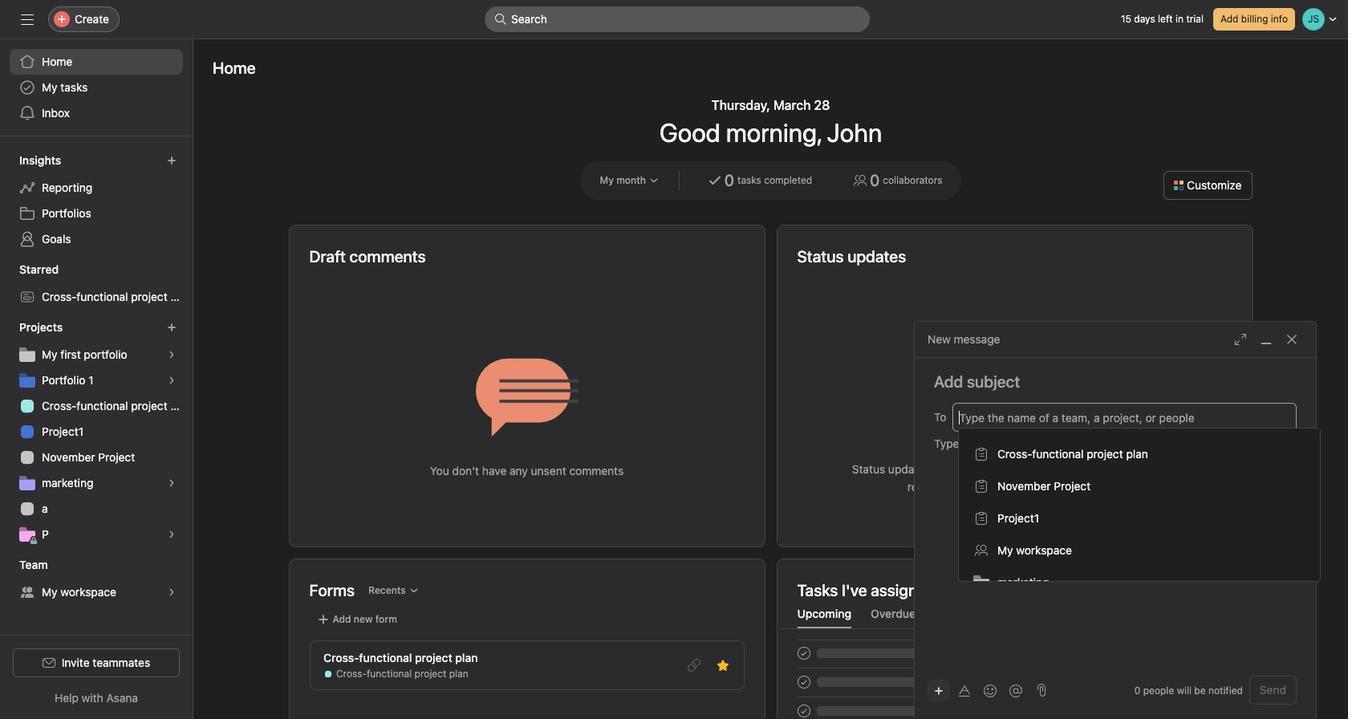Task type: describe. For each thing, give the bounding box(es) containing it.
global element
[[0, 39, 193, 136]]

remove from favorites image
[[717, 659, 729, 672]]

see details, portfolio 1 image
[[167, 376, 177, 385]]

expand popout to full screen image
[[1235, 333, 1248, 346]]

teams element
[[0, 551, 193, 609]]

new project or portfolio image
[[167, 323, 177, 332]]

insights element
[[0, 146, 193, 255]]

copy form link image
[[688, 659, 700, 672]]

prominent image
[[495, 13, 507, 26]]

Type the name of a team, a project, or people text field
[[960, 408, 1289, 427]]

new insights image
[[167, 156, 177, 165]]

see details, my first portfolio image
[[167, 350, 177, 360]]



Task type: vqa. For each thing, say whether or not it's contained in the screenshot.
second Seven Warlords of the Sea link from the top
no



Task type: locate. For each thing, give the bounding box(es) containing it.
Add subject text field
[[915, 371, 1317, 393]]

see details, p image
[[167, 530, 177, 540]]

list box
[[485, 6, 870, 32]]

see details, my workspace image
[[167, 588, 177, 597]]

formatting image
[[959, 684, 971, 697]]

dialog
[[915, 322, 1317, 719]]

see details, marketing image
[[167, 479, 177, 488]]

hide sidebar image
[[21, 13, 34, 26]]

toolbar
[[928, 679, 1031, 702]]

emoji image
[[984, 684, 997, 697]]

close image
[[1286, 333, 1299, 346]]

at mention image
[[1010, 684, 1023, 697]]

starred element
[[0, 255, 193, 313]]

minimize image
[[1260, 333, 1273, 346]]

projects element
[[0, 313, 193, 551]]



